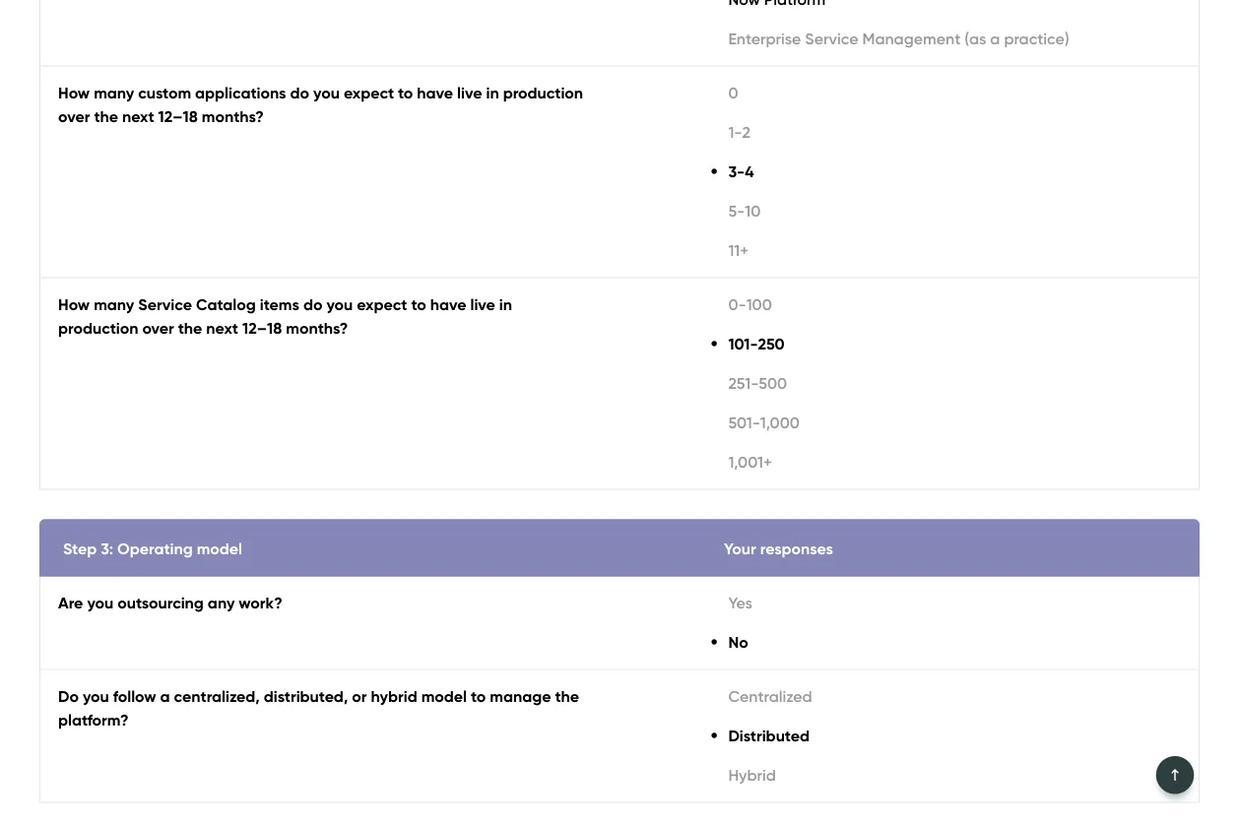 Task type: describe. For each thing, give the bounding box(es) containing it.
catalog
[[196, 295, 256, 314]]

3-
[[729, 162, 745, 181]]

how many service catalog items do you expect to have live in production over the next 12–18 months?
[[58, 295, 512, 338]]

centralized
[[729, 687, 813, 706]]

step
[[63, 539, 97, 559]]

1,000
[[761, 413, 800, 433]]

applications
[[195, 83, 286, 102]]

platform
[[1006, 369, 1067, 389]]

to inside do you follow a centralized, distributed, or hybrid model to manage the platform?
[[471, 687, 486, 706]]

have inside 'how many service catalog items do you expect to have live in production over the next 12–18 months?'
[[430, 295, 467, 314]]

1-2
[[729, 123, 751, 142]]

operating
[[117, 539, 193, 559]]

us
[[147, 705, 165, 725]]

do inside how many custom applications do you expect to have live in production over the next 12–18 months?
[[290, 83, 309, 102]]

use
[[869, 464, 896, 483]]

the inside how many custom applications do you expect to have live in production over the next 12–18 months?
[[94, 107, 118, 126]]

many for over
[[94, 295, 134, 314]]

the inside 'how many service catalog items do you expect to have live in production over the next 12–18 months?'
[[178, 319, 202, 338]]

100
[[747, 295, 772, 314]]

leading practices
[[174, 82, 302, 101]]

servicenow
[[869, 216, 1127, 274]]

0-
[[729, 295, 747, 314]]

find
[[1126, 464, 1153, 483]]

10
[[745, 201, 761, 221]]

many for the
[[94, 83, 134, 102]]

2
[[742, 123, 751, 142]]

are you outsourcing any work?
[[58, 594, 283, 613]]

(as
[[965, 29, 987, 48]]

are
[[58, 594, 83, 613]]

and for tools
[[392, 82, 421, 101]]

use the platform team estimator to find out how ma
[[869, 464, 1240, 507]]

service inside 'how many service catalog items do you expect to have live in production over the next 12–18 months?'
[[138, 295, 192, 314]]

and for events
[[606, 82, 635, 101]]

follow
[[113, 687, 156, 706]]

1 horizontal spatial a
[[991, 29, 1001, 48]]

251-500
[[729, 374, 787, 393]]

0 horizontal spatial model
[[197, 539, 242, 559]]

connect
[[39, 705, 105, 725]]

platform?
[[58, 711, 129, 730]]

over inside 'how many service catalog items do you expect to have live in production over the next 12–18 months?'
[[142, 319, 174, 338]]

250
[[758, 335, 785, 354]]

12–18 inside how many custom applications do you expect to have live in production over the next 12–18 months?
[[158, 107, 198, 126]]

hybrid
[[371, 687, 417, 706]]

tools
[[351, 82, 388, 101]]

yes
[[729, 594, 753, 613]]

connect with us
[[39, 705, 165, 725]]

do
[[58, 687, 79, 706]]

101-250
[[729, 335, 785, 354]]

platfo
[[1138, 216, 1240, 274]]

how for how many custom applications do you expect to have live in production over the next 12–18 months?
[[58, 83, 90, 102]]

3-4
[[729, 162, 754, 181]]

have inside how many custom applications do you expect to have live in production over the next 12–18 months?
[[417, 83, 453, 102]]

4
[[745, 162, 754, 181]]

months? inside how many custom applications do you expect to have live in production over the next 12–18 months?
[[202, 107, 264, 126]]

get
[[39, 82, 67, 101]]

out
[[1157, 464, 1182, 483]]

estimator
[[1036, 464, 1104, 483]]

your responses
[[724, 539, 834, 559]]

0 vertical spatial service
[[805, 29, 859, 48]]

do inside 'how many service catalog items do you expect to have live in production over the next 12–18 months?'
[[303, 295, 323, 314]]

started
[[71, 82, 125, 101]]

with
[[110, 705, 143, 725]]

platform
[[928, 464, 988, 483]]

101-
[[729, 335, 758, 354]]

500
[[759, 374, 787, 393]]

how many custom applications do you expect to have live in production over the next 12–18 months?
[[58, 83, 583, 126]]

centralized,
[[174, 687, 260, 706]]

model inside do you follow a centralized, distributed, or hybrid model to manage the platform?
[[421, 687, 467, 706]]

0-100
[[729, 295, 772, 314]]

webinars
[[639, 82, 707, 101]]

the inside use the platform team estimator to find out how ma
[[900, 464, 924, 483]]

production inside how many custom applications do you expect to have live in production over the next 12–18 months?
[[503, 83, 583, 102]]

calculators
[[424, 82, 507, 101]]

distributed
[[729, 727, 810, 746]]

do you follow a centralized, distributed, or hybrid model to manage the platform?
[[58, 687, 580, 730]]

manage
[[490, 687, 551, 706]]

tools and calculators
[[351, 82, 507, 101]]

work?
[[239, 594, 283, 613]]

custom
[[138, 83, 191, 102]]

items
[[260, 295, 299, 314]]

events and webinars link
[[556, 72, 707, 112]]

no
[[729, 633, 749, 652]]

you right are in the bottom left of the page
[[87, 594, 114, 613]]

your for your servicenow® platform team establishes, maint
[[869, 369, 901, 389]]

how for how many service catalog items do you expect to have live in production over the next 12–18 months?
[[58, 295, 90, 314]]

tools and calculators link
[[351, 72, 507, 112]]

get started link
[[39, 72, 125, 112]]

your servicenow® platform team establishes, maint
[[869, 369, 1240, 436]]

0
[[729, 83, 738, 102]]

or
[[352, 687, 367, 706]]

11+
[[729, 241, 749, 260]]

practice)
[[1004, 29, 1070, 48]]

distributed,
[[264, 687, 348, 706]]

the inside do you follow a centralized, distributed, or hybrid model to manage the platform?
[[555, 687, 580, 706]]



Task type: locate. For each thing, give the bounding box(es) containing it.
service
[[805, 29, 859, 48], [138, 295, 192, 314]]

many
[[94, 83, 134, 102], [94, 295, 134, 314]]

do right items
[[303, 295, 323, 314]]

months? down items
[[286, 319, 348, 338]]

many inside 'how many service catalog items do you expect to have live in production over the next 12–18 months?'
[[94, 295, 134, 314]]

model up any
[[197, 539, 242, 559]]

the right use
[[900, 464, 924, 483]]

events
[[556, 82, 602, 101]]

events and webinars
[[556, 82, 707, 101]]

service right enterprise
[[805, 29, 859, 48]]

1 vertical spatial model
[[421, 687, 467, 706]]

and right tools
[[392, 82, 421, 101]]

next
[[122, 107, 154, 126], [206, 319, 238, 338]]

2 and from the left
[[606, 82, 635, 101]]

0 vertical spatial production
[[503, 83, 583, 102]]

12–18 inside 'how many service catalog items do you expect to have live in production over the next 12–18 months?'
[[242, 319, 282, 338]]

501-
[[729, 413, 761, 433]]

any
[[208, 594, 235, 613]]

and
[[392, 82, 421, 101], [606, 82, 635, 101]]

your
[[869, 369, 901, 389], [724, 539, 757, 559]]

0 horizontal spatial over
[[58, 107, 90, 126]]

in
[[486, 83, 499, 102], [499, 295, 512, 314]]

1 vertical spatial expect
[[357, 295, 407, 314]]

1 horizontal spatial model
[[421, 687, 467, 706]]

1 vertical spatial production
[[58, 319, 138, 338]]

1 horizontal spatial production
[[503, 83, 583, 102]]

months?
[[202, 107, 264, 126], [286, 319, 348, 338]]

501-1,000
[[729, 413, 800, 433]]

responses
[[760, 539, 834, 559]]

1 horizontal spatial next
[[206, 319, 238, 338]]

1 vertical spatial over
[[142, 319, 174, 338]]

production
[[503, 83, 583, 102], [58, 319, 138, 338]]

2 how from the top
[[58, 295, 90, 314]]

leading
[[174, 82, 232, 101]]

0 horizontal spatial service
[[138, 295, 192, 314]]

0 vertical spatial in
[[486, 83, 499, 102]]

your left servicenow®
[[869, 369, 901, 389]]

do
[[290, 83, 309, 102], [303, 295, 323, 314]]

next down custom
[[122, 107, 154, 126]]

0 vertical spatial do
[[290, 83, 309, 102]]

you right items
[[327, 295, 353, 314]]

get started
[[39, 82, 125, 101]]

0 vertical spatial have
[[417, 83, 453, 102]]

1 many from the top
[[94, 83, 134, 102]]

the
[[94, 107, 118, 126], [178, 319, 202, 338], [900, 464, 924, 483], [555, 687, 580, 706]]

0 horizontal spatial a
[[160, 687, 170, 706]]

0 vertical spatial expect
[[344, 83, 394, 102]]

outsourcing
[[117, 594, 204, 613]]

251-
[[729, 374, 759, 393]]

1 how from the top
[[58, 83, 90, 102]]

next down the catalog
[[206, 319, 238, 338]]

ma
[[1220, 464, 1240, 483]]

0 vertical spatial next
[[122, 107, 154, 126]]

3:
[[101, 539, 113, 559]]

1-
[[729, 123, 742, 142]]

your up yes
[[724, 539, 757, 559]]

1 vertical spatial do
[[303, 295, 323, 314]]

in inside 'how many service catalog items do you expect to have live in production over the next 12–18 months?'
[[499, 295, 512, 314]]

how
[[1185, 464, 1216, 483]]

1 horizontal spatial months?
[[286, 319, 348, 338]]

model right hybrid
[[421, 687, 467, 706]]

2 many from the top
[[94, 295, 134, 314]]

0 vertical spatial your
[[869, 369, 901, 389]]

in inside how many custom applications do you expect to have live in production over the next 12–18 months?
[[486, 83, 499, 102]]

hybrid
[[729, 766, 776, 785]]

to inside 'how many service catalog items do you expect to have live in production over the next 12–18 months?'
[[411, 295, 426, 314]]

0 vertical spatial a
[[991, 29, 1001, 48]]

next inside 'how many service catalog items do you expect to have live in production over the next 12–18 months?'
[[206, 319, 238, 338]]

many inside how many custom applications do you expect to have live in production over the next 12–18 months?
[[94, 83, 134, 102]]

12–18 down items
[[242, 319, 282, 338]]

0 horizontal spatial and
[[392, 82, 421, 101]]

months? inside 'how many service catalog items do you expect to have live in production over the next 12–18 months?'
[[286, 319, 348, 338]]

you left tools
[[313, 83, 340, 102]]

1 vertical spatial 12–18
[[242, 319, 282, 338]]

5-10
[[729, 201, 761, 221]]

enterprise service management (as a practice)
[[729, 29, 1070, 48]]

establishes,
[[1113, 369, 1196, 389]]

next inside how many custom applications do you expect to have live in production over the next 12–18 months?
[[122, 107, 154, 126]]

1 vertical spatial how
[[58, 295, 90, 314]]

12–18 down custom
[[158, 107, 198, 126]]

0 vertical spatial over
[[58, 107, 90, 126]]

1 vertical spatial service
[[138, 295, 192, 314]]

0 horizontal spatial production
[[58, 319, 138, 338]]

you up the platform?
[[83, 687, 109, 706]]

5-
[[729, 201, 745, 221]]

1 and from the left
[[392, 82, 421, 101]]

a right follow
[[160, 687, 170, 706]]

1 horizontal spatial your
[[869, 369, 901, 389]]

the right manage
[[555, 687, 580, 706]]

to inside use the platform team estimator to find out how ma
[[1107, 464, 1122, 483]]

the down the catalog
[[178, 319, 202, 338]]

team
[[992, 464, 1032, 483]]

you inside how many custom applications do you expect to have live in production over the next 12–18 months?
[[313, 83, 340, 102]]

model
[[197, 539, 242, 559], [421, 687, 467, 706]]

expect inside how many custom applications do you expect to have live in production over the next 12–18 months?
[[344, 83, 394, 102]]

live inside 'how many service catalog items do you expect to have live in production over the next 12–18 months?'
[[470, 295, 495, 314]]

over inside how many custom applications do you expect to have live in production over the next 12–18 months?
[[58, 107, 90, 126]]

0 horizontal spatial next
[[122, 107, 154, 126]]

service left the catalog
[[138, 295, 192, 314]]

production inside 'how many service catalog items do you expect to have live in production over the next 12–18 months?'
[[58, 319, 138, 338]]

expect inside 'how many service catalog items do you expect to have live in production over the next 12–18 months?'
[[357, 295, 407, 314]]

leading practices link
[[174, 72, 302, 112]]

over
[[58, 107, 90, 126], [142, 319, 174, 338]]

you inside do you follow a centralized, distributed, or hybrid model to manage the platform?
[[83, 687, 109, 706]]

and right events
[[606, 82, 635, 101]]

1 vertical spatial have
[[430, 295, 467, 314]]

your inside your servicenow® platform team establishes, maint
[[869, 369, 901, 389]]

1 horizontal spatial over
[[142, 319, 174, 338]]

months? down applications
[[202, 107, 264, 126]]

you
[[313, 83, 340, 102], [327, 295, 353, 314], [87, 594, 114, 613], [83, 687, 109, 706]]

1,001+
[[729, 453, 772, 472]]

1 vertical spatial next
[[206, 319, 238, 338]]

servicenow platfo
[[869, 216, 1240, 336]]

how inside 'how many service catalog items do you expect to have live in production over the next 12–18 months?'
[[58, 295, 90, 314]]

do right applications
[[290, 83, 309, 102]]

to
[[398, 83, 413, 102], [411, 295, 426, 314], [1107, 464, 1122, 483], [471, 687, 486, 706]]

1 vertical spatial many
[[94, 295, 134, 314]]

1 vertical spatial in
[[499, 295, 512, 314]]

0 vertical spatial model
[[197, 539, 242, 559]]

how inside how many custom applications do you expect to have live in production over the next 12–18 months?
[[58, 83, 90, 102]]

1 horizontal spatial service
[[805, 29, 859, 48]]

1 vertical spatial a
[[160, 687, 170, 706]]

have
[[417, 83, 453, 102], [430, 295, 467, 314]]

1 vertical spatial months?
[[286, 319, 348, 338]]

0 vertical spatial many
[[94, 83, 134, 102]]

0 vertical spatial how
[[58, 83, 90, 102]]

0 horizontal spatial your
[[724, 539, 757, 559]]

your for your responses
[[724, 539, 757, 559]]

enterprise
[[729, 29, 801, 48]]

1 horizontal spatial and
[[606, 82, 635, 101]]

1 vertical spatial live
[[470, 295, 495, 314]]

12–18
[[158, 107, 198, 126], [242, 319, 282, 338]]

a inside do you follow a centralized, distributed, or hybrid model to manage the platform?
[[160, 687, 170, 706]]

1 horizontal spatial 12–18
[[242, 319, 282, 338]]

1 vertical spatial your
[[724, 539, 757, 559]]

expect
[[344, 83, 394, 102], [357, 295, 407, 314]]

team
[[1071, 369, 1109, 389]]

you inside 'how many service catalog items do you expect to have live in production over the next 12–18 months?'
[[327, 295, 353, 314]]

0 horizontal spatial months?
[[202, 107, 264, 126]]

maint
[[1200, 369, 1240, 389]]

live inside how many custom applications do you expect to have live in production over the next 12–18 months?
[[457, 83, 482, 102]]

the down started in the left of the page
[[94, 107, 118, 126]]

practices
[[236, 82, 302, 101]]

servicenow®
[[904, 369, 1002, 389]]

to inside how many custom applications do you expect to have live in production over the next 12–18 months?
[[398, 83, 413, 102]]

management
[[863, 29, 961, 48]]

a right (as
[[991, 29, 1001, 48]]

0 vertical spatial 12–18
[[158, 107, 198, 126]]

0 vertical spatial live
[[457, 83, 482, 102]]

step 3: operating model
[[63, 539, 242, 559]]

0 horizontal spatial 12–18
[[158, 107, 198, 126]]

0 vertical spatial months?
[[202, 107, 264, 126]]



Task type: vqa. For each thing, say whether or not it's contained in the screenshot.
infrastructure
no



